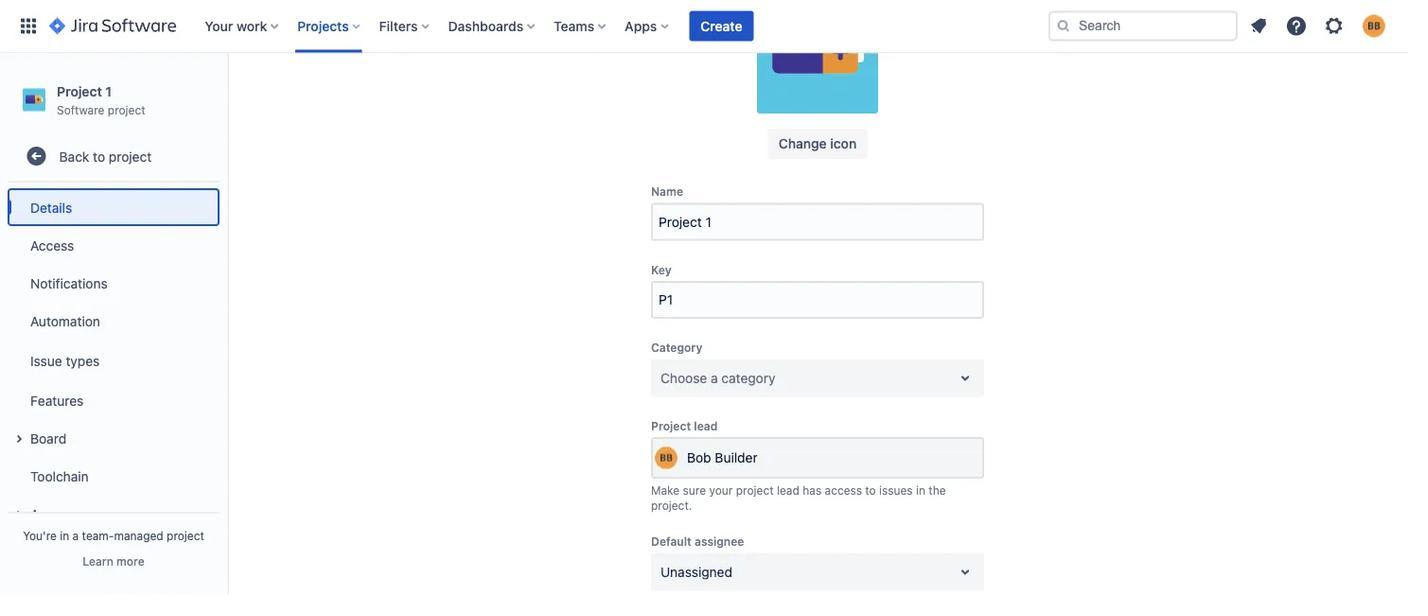 Task type: describe. For each thing, give the bounding box(es) containing it.
change icon button
[[768, 129, 868, 160]]

make sure your project lead has access to issues in the project.
[[651, 484, 946, 513]]

help image
[[1286, 15, 1308, 37]]

default
[[651, 536, 692, 549]]

project inside project 1 software project
[[108, 103, 145, 116]]

1 vertical spatial a
[[73, 529, 79, 543]]

in inside make sure your project lead has access to issues in the project.
[[916, 484, 926, 498]]

back to project
[[59, 148, 152, 164]]

project 1 software project
[[57, 83, 145, 116]]

sidebar navigation image
[[206, 76, 248, 114]]

features link
[[8, 382, 220, 420]]

back
[[59, 148, 89, 164]]

primary element
[[11, 0, 1049, 53]]

apps button
[[8, 495, 220, 533]]

project avatar image
[[757, 0, 879, 114]]

board button
[[8, 420, 220, 457]]

filters button
[[374, 11, 437, 41]]

toolchain link
[[8, 457, 220, 495]]

notifications
[[30, 275, 108, 291]]

0 horizontal spatial in
[[60, 529, 69, 543]]

bob builder
[[687, 451, 758, 466]]

category
[[722, 371, 776, 386]]

1
[[105, 83, 112, 99]]

expand image
[[8, 504, 30, 527]]

issue types
[[30, 353, 100, 369]]

apps button
[[619, 11, 676, 41]]

software
[[57, 103, 105, 116]]

learn more button
[[83, 554, 145, 569]]

category
[[651, 342, 703, 355]]

your work
[[205, 18, 267, 34]]

teams button
[[548, 11, 614, 41]]

project for 1
[[57, 83, 102, 99]]

access link
[[8, 226, 220, 264]]

access
[[825, 484, 862, 498]]

settings image
[[1324, 15, 1346, 37]]

your work button
[[199, 11, 286, 41]]

choose
[[661, 371, 707, 386]]

Search field
[[1049, 11, 1238, 41]]

more
[[117, 555, 145, 568]]

group containing details
[[8, 183, 220, 539]]

toolchain
[[30, 468, 89, 484]]

bob builder image
[[655, 447, 678, 470]]

icon
[[831, 136, 857, 152]]

Default assignee text field
[[661, 563, 664, 582]]

assignee
[[695, 536, 745, 549]]

bob
[[687, 451, 712, 466]]

project lead
[[651, 420, 718, 433]]

unassigned
[[661, 565, 733, 580]]

apps inside button
[[30, 506, 62, 522]]

filters
[[379, 18, 418, 34]]

teams
[[554, 18, 595, 34]]

types
[[66, 353, 100, 369]]

key
[[651, 264, 672, 277]]

open image for unassigned
[[954, 561, 977, 584]]

projects
[[298, 18, 349, 34]]

dashboards
[[448, 18, 524, 34]]



Task type: locate. For each thing, give the bounding box(es) containing it.
banner
[[0, 0, 1409, 53]]

0 vertical spatial open image
[[954, 367, 977, 390]]

details
[[30, 200, 72, 215]]

project down 1
[[108, 103, 145, 116]]

access
[[30, 237, 74, 253]]

1 vertical spatial open image
[[954, 561, 977, 584]]

sure
[[683, 484, 706, 498]]

has
[[803, 484, 822, 498]]

change
[[779, 136, 827, 152]]

0 horizontal spatial lead
[[694, 420, 718, 433]]

you're in a team-managed project
[[23, 529, 204, 543]]

to
[[93, 148, 105, 164], [866, 484, 876, 498]]

0 vertical spatial a
[[711, 371, 718, 386]]

create button
[[690, 11, 754, 41]]

apps up you're
[[30, 506, 62, 522]]

lead
[[694, 420, 718, 433], [777, 484, 800, 498]]

group
[[8, 183, 220, 539]]

a right choose
[[711, 371, 718, 386]]

project.
[[651, 499, 692, 513]]

0 vertical spatial to
[[93, 148, 105, 164]]

in left the
[[916, 484, 926, 498]]

1 vertical spatial lead
[[777, 484, 800, 498]]

builder
[[715, 451, 758, 466]]

lead up bob
[[694, 420, 718, 433]]

learn more
[[83, 555, 145, 568]]

project inside project 1 software project
[[57, 83, 102, 99]]

Key field
[[653, 284, 983, 318]]

you're
[[23, 529, 57, 543]]

team-
[[82, 529, 114, 543]]

appswitcher icon image
[[17, 15, 40, 37]]

project for lead
[[651, 420, 691, 433]]

learn
[[83, 555, 113, 568]]

0 horizontal spatial to
[[93, 148, 105, 164]]

0 horizontal spatial project
[[57, 83, 102, 99]]

issue
[[30, 353, 62, 369]]

1 horizontal spatial a
[[711, 371, 718, 386]]

Name field
[[653, 205, 983, 240]]

to left issues
[[866, 484, 876, 498]]

issue types link
[[8, 340, 220, 382]]

board
[[30, 431, 66, 446]]

0 vertical spatial project
[[57, 83, 102, 99]]

Category text field
[[661, 369, 664, 388]]

apps
[[625, 18, 657, 34], [30, 506, 62, 522]]

notifications image
[[1248, 15, 1271, 37]]

issues
[[880, 484, 913, 498]]

jira software image
[[49, 15, 176, 37], [49, 15, 176, 37]]

0 horizontal spatial apps
[[30, 506, 62, 522]]

open image
[[954, 367, 977, 390], [954, 561, 977, 584]]

1 vertical spatial project
[[651, 420, 691, 433]]

automation
[[30, 313, 100, 329]]

project
[[108, 103, 145, 116], [109, 148, 152, 164], [736, 484, 774, 498], [167, 529, 204, 543]]

expand image
[[8, 428, 30, 451]]

project
[[57, 83, 102, 99], [651, 420, 691, 433]]

apps inside dropdown button
[[625, 18, 657, 34]]

1 horizontal spatial project
[[651, 420, 691, 433]]

search image
[[1057, 18, 1072, 34]]

your profile and settings image
[[1363, 15, 1386, 37]]

project up bob builder icon
[[651, 420, 691, 433]]

1 horizontal spatial in
[[916, 484, 926, 498]]

0 vertical spatial lead
[[694, 420, 718, 433]]

notifications link
[[8, 264, 220, 302]]

open image for choose a category
[[954, 367, 977, 390]]

project up details link
[[109, 148, 152, 164]]

your
[[710, 484, 733, 498]]

name
[[651, 186, 684, 199]]

project inside make sure your project lead has access to issues in the project.
[[736, 484, 774, 498]]

banner containing your work
[[0, 0, 1409, 53]]

apps right teams dropdown button
[[625, 18, 657, 34]]

0 horizontal spatial a
[[73, 529, 79, 543]]

choose a category
[[661, 371, 776, 386]]

to right back
[[93, 148, 105, 164]]

lead left has at the right bottom of page
[[777, 484, 800, 498]]

default assignee
[[651, 536, 745, 549]]

details link
[[8, 189, 220, 226]]

back to project link
[[8, 137, 220, 175]]

dashboards button
[[443, 11, 543, 41]]

1 vertical spatial in
[[60, 529, 69, 543]]

1 horizontal spatial apps
[[625, 18, 657, 34]]

0 vertical spatial in
[[916, 484, 926, 498]]

0 vertical spatial apps
[[625, 18, 657, 34]]

make
[[651, 484, 680, 498]]

project right managed at bottom
[[167, 529, 204, 543]]

1 open image from the top
[[954, 367, 977, 390]]

projects button
[[292, 11, 368, 41]]

lead inside make sure your project lead has access to issues in the project.
[[777, 484, 800, 498]]

automation link
[[8, 302, 220, 340]]

in right you're
[[60, 529, 69, 543]]

work
[[237, 18, 267, 34]]

features
[[30, 393, 84, 408]]

change icon
[[779, 136, 857, 152]]

project right your
[[736, 484, 774, 498]]

the
[[929, 484, 946, 498]]

to inside make sure your project lead has access to issues in the project.
[[866, 484, 876, 498]]

a
[[711, 371, 718, 386], [73, 529, 79, 543]]

project up software
[[57, 83, 102, 99]]

a left team-
[[73, 529, 79, 543]]

1 horizontal spatial lead
[[777, 484, 800, 498]]

create
[[701, 18, 743, 34]]

in
[[916, 484, 926, 498], [60, 529, 69, 543]]

1 vertical spatial to
[[866, 484, 876, 498]]

1 horizontal spatial to
[[866, 484, 876, 498]]

1 vertical spatial apps
[[30, 506, 62, 522]]

your
[[205, 18, 233, 34]]

2 open image from the top
[[954, 561, 977, 584]]

managed
[[114, 529, 164, 543]]



Task type: vqa. For each thing, say whether or not it's contained in the screenshot.
bottommost upgrade
no



